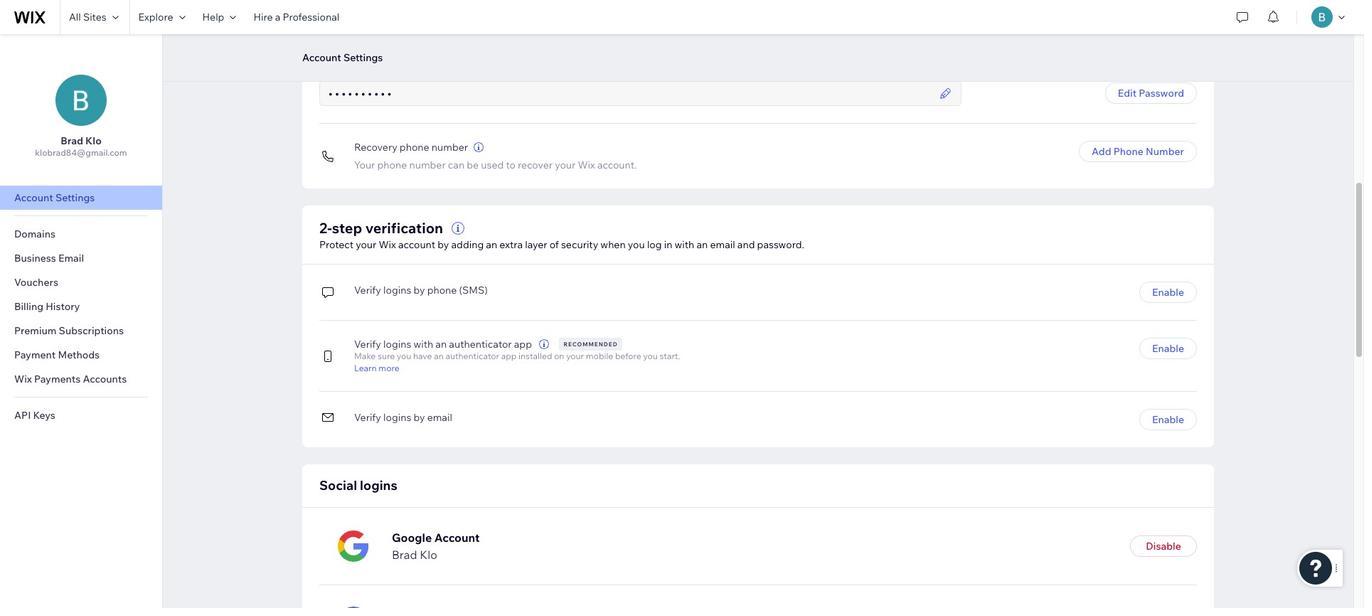 Task type: locate. For each thing, give the bounding box(es) containing it.
account up domains
[[14, 191, 53, 204]]

methods
[[58, 349, 100, 362]]

number
[[432, 141, 468, 154], [409, 159, 446, 172]]

1 verify from the top
[[354, 284, 381, 296]]

by left adding
[[438, 238, 449, 251]]

learn
[[354, 363, 377, 373]]

2 vertical spatial your
[[567, 351, 584, 362]]

email
[[711, 238, 736, 251], [427, 411, 452, 424]]

logins down account
[[384, 284, 412, 296]]

phone
[[400, 141, 430, 154], [378, 159, 407, 172], [427, 284, 457, 296]]

1 vertical spatial phone
[[378, 159, 407, 172]]

logins
[[384, 284, 412, 296], [384, 338, 412, 351], [384, 411, 412, 424], [360, 478, 398, 494]]

1 enable from the top
[[1153, 286, 1185, 299]]

password down professional
[[320, 63, 364, 76]]

1 vertical spatial account
[[14, 191, 53, 204]]

verify logins by email
[[354, 411, 452, 424]]

2 verify from the top
[[354, 338, 381, 351]]

brad klo klobrad84@gmail.com
[[35, 134, 127, 158]]

logins right social
[[360, 478, 398, 494]]

social logins
[[320, 478, 398, 494]]

by down account
[[414, 284, 425, 296]]

you left the start. on the bottom of the page
[[643, 351, 658, 362]]

you
[[628, 238, 645, 251], [397, 351, 412, 362], [643, 351, 658, 362]]

2 vertical spatial account
[[435, 531, 480, 545]]

wix left account.
[[578, 159, 595, 172]]

with right the in
[[675, 238, 695, 251]]

wix
[[578, 159, 595, 172], [379, 238, 396, 251], [14, 373, 32, 386]]

enable button
[[1140, 282, 1198, 303], [1140, 338, 1198, 359], [1140, 409, 1198, 431]]

2 enable from the top
[[1153, 342, 1185, 355]]

1 vertical spatial your
[[356, 238, 377, 251]]

1 vertical spatial klo
[[420, 548, 437, 562]]

account settings link
[[0, 186, 162, 210]]

before
[[616, 351, 642, 362]]

1 horizontal spatial password
[[1140, 87, 1185, 100]]

hire
[[254, 11, 273, 23]]

1 vertical spatial enable
[[1153, 342, 1185, 355]]

wix down 2-step verification
[[379, 238, 396, 251]]

settings inside sidebar "element"
[[55, 191, 95, 204]]

account settings up domains
[[14, 191, 95, 204]]

1 vertical spatial wix
[[379, 238, 396, 251]]

phone left '(sms)'
[[427, 284, 457, 296]]

account
[[302, 51, 341, 64], [14, 191, 53, 204], [435, 531, 480, 545]]

premium subscriptions
[[14, 325, 124, 337]]

you for more
[[643, 351, 658, 362]]

brad down google
[[392, 548, 417, 562]]

klo down google
[[420, 548, 437, 562]]

account settings inside button
[[302, 51, 383, 64]]

1 vertical spatial with
[[414, 338, 434, 351]]

0 vertical spatial verify
[[354, 284, 381, 296]]

0 horizontal spatial settings
[[55, 191, 95, 204]]

1 vertical spatial brad
[[392, 548, 417, 562]]

edit
[[1118, 87, 1137, 100]]

1 horizontal spatial account
[[302, 51, 341, 64]]

authenticator
[[449, 338, 512, 351], [446, 351, 500, 362]]

2 vertical spatial verify
[[354, 411, 381, 424]]

verify logins by phone (sms)
[[354, 284, 488, 296]]

number down recovery phone number
[[409, 159, 446, 172]]

0 vertical spatial number
[[432, 141, 468, 154]]

account right google
[[435, 531, 480, 545]]

0 vertical spatial wix
[[578, 159, 595, 172]]

1 horizontal spatial email
[[711, 238, 736, 251]]

1 vertical spatial account settings
[[14, 191, 95, 204]]

protect your wix account by adding an extra layer of security when you log in with an email and password.
[[320, 238, 805, 251]]

1 vertical spatial enable button
[[1140, 338, 1198, 359]]

learn more link
[[354, 362, 681, 374]]

your
[[354, 159, 375, 172]]

payment methods
[[14, 349, 100, 362]]

authenticator right the have
[[446, 351, 500, 362]]

0 vertical spatial enable button
[[1140, 282, 1198, 303]]

2 vertical spatial wix
[[14, 373, 32, 386]]

your down 2-step verification
[[356, 238, 377, 251]]

3 verify from the top
[[354, 411, 381, 424]]

0 vertical spatial email
[[711, 238, 736, 251]]

2 vertical spatial enable button
[[1140, 409, 1198, 431]]

verify up 'learn'
[[354, 338, 381, 351]]

1 vertical spatial password
[[1140, 87, 1185, 100]]

password.
[[758, 238, 805, 251]]

settings for account settings button
[[344, 51, 383, 64]]

verify down 'learn'
[[354, 411, 381, 424]]

2 enable button from the top
[[1140, 338, 1198, 359]]

number up can on the top of page
[[432, 141, 468, 154]]

2-step verification
[[320, 219, 443, 237]]

security
[[561, 238, 599, 251]]

email down the have
[[427, 411, 452, 424]]

1 enable button from the top
[[1140, 282, 1198, 303]]

app inside make sure you have an authenticator app installed on your mobile before you start. learn more
[[502, 351, 517, 362]]

1 vertical spatial verify
[[354, 338, 381, 351]]

more
[[379, 363, 400, 373]]

0 vertical spatial klo
[[85, 134, 102, 147]]

0 vertical spatial account
[[302, 51, 341, 64]]

premium subscriptions link
[[0, 319, 162, 343]]

1 horizontal spatial account settings
[[302, 51, 383, 64]]

0 vertical spatial enable
[[1153, 286, 1185, 299]]

0 vertical spatial account settings
[[302, 51, 383, 64]]

password right edit
[[1140, 87, 1185, 100]]

your right on
[[567, 351, 584, 362]]

account settings
[[302, 51, 383, 64], [14, 191, 95, 204]]

0 vertical spatial settings
[[344, 51, 383, 64]]

1 vertical spatial by
[[414, 284, 425, 296]]

domains link
[[0, 222, 162, 246]]

phone down recovery
[[378, 159, 407, 172]]

wix down "payment"
[[14, 373, 32, 386]]

verify down 2-step verification
[[354, 284, 381, 296]]

all sites
[[69, 11, 106, 23]]

1 vertical spatial number
[[409, 159, 446, 172]]

1 horizontal spatial brad
[[392, 548, 417, 562]]

account settings down professional
[[302, 51, 383, 64]]

number for your
[[409, 159, 446, 172]]

1 vertical spatial settings
[[55, 191, 95, 204]]

authenticator up learn more link
[[449, 338, 512, 351]]

by down the have
[[414, 411, 425, 424]]

logins down more
[[384, 411, 412, 424]]

1 vertical spatial email
[[427, 411, 452, 424]]

0 vertical spatial phone
[[400, 141, 430, 154]]

your right recover
[[555, 159, 576, 172]]

account settings for account settings button
[[302, 51, 383, 64]]

recover
[[518, 159, 553, 172]]

phone right recovery
[[400, 141, 430, 154]]

0 horizontal spatial brad
[[61, 134, 83, 147]]

0 vertical spatial password
[[320, 63, 364, 76]]

your inside make sure you have an authenticator app installed on your mobile before you start. learn more
[[567, 351, 584, 362]]

on
[[554, 351, 565, 362]]

2 vertical spatial enable
[[1153, 413, 1185, 426]]

business email
[[14, 252, 84, 265]]

with right sure
[[414, 338, 434, 351]]

2 horizontal spatial account
[[435, 531, 480, 545]]

account down professional
[[302, 51, 341, 64]]

3 enable from the top
[[1153, 413, 1185, 426]]

brad
[[61, 134, 83, 147], [392, 548, 417, 562]]

account settings inside sidebar "element"
[[14, 191, 95, 204]]

password inside button
[[1140, 87, 1185, 100]]

account inside "account settings" link
[[14, 191, 53, 204]]

None text field
[[325, 81, 936, 105]]

disable button
[[1131, 536, 1198, 557]]

enable
[[1153, 286, 1185, 299], [1153, 342, 1185, 355], [1153, 413, 1185, 426]]

brad up "account settings" link
[[61, 134, 83, 147]]

1 horizontal spatial klo
[[420, 548, 437, 562]]

vouchers
[[14, 276, 58, 289]]

you left log
[[628, 238, 645, 251]]

settings inside button
[[344, 51, 383, 64]]

an
[[486, 238, 498, 251], [697, 238, 708, 251], [436, 338, 447, 351], [434, 351, 444, 362]]

logins up more
[[384, 338, 412, 351]]

2 vertical spatial by
[[414, 411, 425, 424]]

your phone number can be used to recover your wix account.
[[354, 159, 637, 172]]

0 horizontal spatial password
[[320, 63, 364, 76]]

2-
[[320, 219, 332, 237]]

history
[[46, 300, 80, 313]]

billing history
[[14, 300, 80, 313]]

0 horizontal spatial klo
[[85, 134, 102, 147]]

api keys link
[[0, 403, 162, 428]]

account inside account settings button
[[302, 51, 341, 64]]

authenticator inside make sure you have an authenticator app installed on your mobile before you start. learn more
[[446, 351, 500, 362]]

klo up "account settings" link
[[85, 134, 102, 147]]

0 vertical spatial brad
[[61, 134, 83, 147]]

add phone number
[[1092, 145, 1185, 158]]

settings
[[344, 51, 383, 64], [55, 191, 95, 204]]

email left the and
[[711, 238, 736, 251]]

verify
[[354, 284, 381, 296], [354, 338, 381, 351], [354, 411, 381, 424]]

phone for your
[[378, 159, 407, 172]]

klo
[[85, 134, 102, 147], [420, 548, 437, 562]]

0 horizontal spatial wix
[[14, 373, 32, 386]]

0 horizontal spatial account
[[14, 191, 53, 204]]

3 enable button from the top
[[1140, 409, 1198, 431]]

help
[[202, 11, 224, 23]]

verify for verify logins by phone (sms)
[[354, 284, 381, 296]]

1 horizontal spatial settings
[[344, 51, 383, 64]]

recovery phone number
[[354, 141, 468, 154]]

1 horizontal spatial with
[[675, 238, 695, 251]]

with
[[675, 238, 695, 251], [414, 338, 434, 351]]

password
[[320, 63, 364, 76], [1140, 87, 1185, 100]]

business
[[14, 252, 56, 265]]

0 horizontal spatial account settings
[[14, 191, 95, 204]]

app left the installed
[[502, 351, 517, 362]]



Task type: describe. For each thing, give the bounding box(es) containing it.
number
[[1146, 145, 1185, 158]]

api keys
[[14, 409, 55, 422]]

hire a professional link
[[245, 0, 348, 34]]

wix payments accounts
[[14, 373, 127, 386]]

be
[[467, 159, 479, 172]]

number for recovery
[[432, 141, 468, 154]]

by for email
[[414, 411, 425, 424]]

sites
[[83, 11, 106, 23]]

to
[[506, 159, 516, 172]]

and
[[738, 238, 755, 251]]

account settings for "account settings" link
[[14, 191, 95, 204]]

installed
[[519, 351, 553, 362]]

protect
[[320, 238, 354, 251]]

an inside make sure you have an authenticator app installed on your mobile before you start. learn more
[[434, 351, 444, 362]]

logins for verify logins with an authenticator app
[[384, 338, 412, 351]]

account
[[398, 238, 436, 251]]

billing
[[14, 300, 44, 313]]

logins for social logins
[[360, 478, 398, 494]]

verification
[[366, 219, 443, 237]]

recommended
[[564, 341, 618, 348]]

api
[[14, 409, 31, 422]]

sure
[[378, 351, 395, 362]]

wix payments accounts link
[[0, 367, 162, 391]]

used
[[481, 159, 504, 172]]

phone for recovery
[[400, 141, 430, 154]]

email
[[58, 252, 84, 265]]

accounts
[[83, 373, 127, 386]]

sidebar element
[[0, 34, 163, 608]]

explore
[[138, 11, 173, 23]]

2 horizontal spatial wix
[[578, 159, 595, 172]]

verify for verify logins with an authenticator app
[[354, 338, 381, 351]]

all
[[69, 11, 81, 23]]

by for phone
[[414, 284, 425, 296]]

account.
[[598, 159, 637, 172]]

in
[[664, 238, 673, 251]]

billing history link
[[0, 295, 162, 319]]

subscriptions
[[59, 325, 124, 337]]

a
[[275, 11, 281, 23]]

account for account settings button
[[302, 51, 341, 64]]

enable button for verify logins by phone (sms)
[[1140, 282, 1198, 303]]

klo inside the google account brad klo
[[420, 548, 437, 562]]

edit password button
[[1106, 83, 1198, 104]]

logins for verify logins by phone (sms)
[[384, 284, 412, 296]]

you right sure
[[397, 351, 412, 362]]

0 horizontal spatial with
[[414, 338, 434, 351]]

start.
[[660, 351, 681, 362]]

edit password
[[1118, 87, 1185, 100]]

enable button for verify logins by email
[[1140, 409, 1198, 431]]

when
[[601, 238, 626, 251]]

brad inside the google account brad klo
[[392, 548, 417, 562]]

logins for verify logins by email
[[384, 411, 412, 424]]

add phone number button
[[1080, 141, 1198, 162]]

wix inside sidebar "element"
[[14, 373, 32, 386]]

help button
[[194, 0, 245, 34]]

payment
[[14, 349, 56, 362]]

(sms)
[[459, 284, 488, 296]]

verify logins with an authenticator app
[[354, 338, 532, 351]]

make
[[354, 351, 376, 362]]

of
[[550, 238, 559, 251]]

step
[[332, 219, 362, 237]]

klobrad84@gmail.com
[[35, 147, 127, 158]]

google
[[392, 531, 432, 545]]

adding
[[452, 238, 484, 251]]

hire a professional
[[254, 11, 340, 23]]

enable for verify logins by phone (sms)
[[1153, 286, 1185, 299]]

payment methods link
[[0, 343, 162, 367]]

extra
[[500, 238, 523, 251]]

make sure you have an authenticator app installed on your mobile before you start. learn more
[[354, 351, 681, 373]]

mobile
[[586, 351, 614, 362]]

app up learn more link
[[514, 338, 532, 351]]

0 vertical spatial with
[[675, 238, 695, 251]]

account inside the google account brad klo
[[435, 531, 480, 545]]

2 vertical spatial phone
[[427, 284, 457, 296]]

account for "account settings" link
[[14, 191, 53, 204]]

keys
[[33, 409, 55, 422]]

layer
[[525, 238, 548, 251]]

recovery
[[354, 141, 398, 154]]

0 horizontal spatial email
[[427, 411, 452, 424]]

0 vertical spatial your
[[555, 159, 576, 172]]

domains
[[14, 228, 56, 241]]

1 horizontal spatial wix
[[379, 238, 396, 251]]

0 vertical spatial by
[[438, 238, 449, 251]]

disable
[[1147, 540, 1182, 553]]

premium
[[14, 325, 57, 337]]

vouchers link
[[0, 270, 162, 295]]

account settings button
[[295, 47, 390, 68]]

klo inside "brad klo klobrad84@gmail.com"
[[85, 134, 102, 147]]

log
[[647, 238, 662, 251]]

settings for "account settings" link
[[55, 191, 95, 204]]

enable for verify logins by email
[[1153, 413, 1185, 426]]

phone
[[1114, 145, 1144, 158]]

have
[[413, 351, 432, 362]]

brad inside "brad klo klobrad84@gmail.com"
[[61, 134, 83, 147]]

professional
[[283, 11, 340, 23]]

business email link
[[0, 246, 162, 270]]

social
[[320, 478, 357, 494]]

you for with
[[628, 238, 645, 251]]

can
[[448, 159, 465, 172]]

add
[[1092, 145, 1112, 158]]

google account brad klo
[[392, 531, 480, 562]]

payments
[[34, 373, 81, 386]]

verify for verify logins by email
[[354, 411, 381, 424]]



Task type: vqa. For each thing, say whether or not it's contained in the screenshot.
the rightmost with
yes



